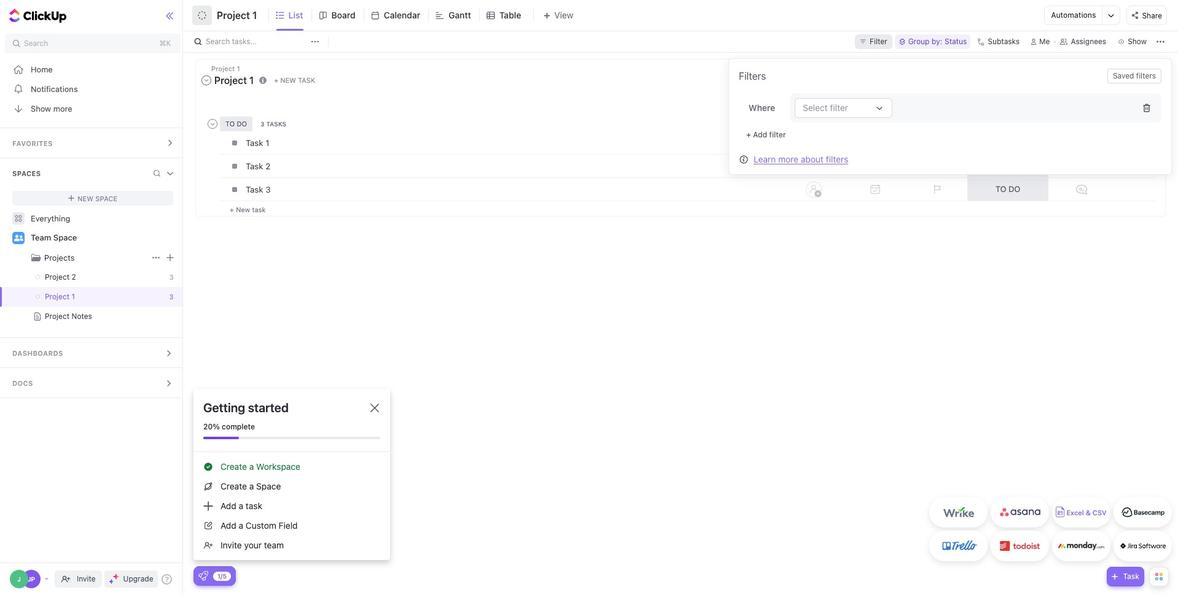 Task type: describe. For each thing, give the bounding box(es) containing it.
list info image
[[259, 77, 267, 84]]

2 for project 2
[[72, 273, 76, 282]]

task for task
[[1123, 572, 1139, 582]]

everything
[[31, 213, 70, 223]]

show more
[[31, 103, 72, 113]]

list link
[[288, 0, 308, 31]]

everything link
[[0, 209, 186, 228]]

hide
[[1108, 68, 1124, 76]]

project 1 inside sidebar navigation
[[45, 292, 75, 302]]

notifications
[[31, 84, 78, 94]]

select
[[803, 103, 828, 113]]

1 projects link from the left
[[1, 248, 149, 268]]

upgrade link
[[104, 571, 158, 588]]

task for task 3
[[246, 185, 263, 195]]

automations
[[1051, 10, 1096, 20]]

20% complete
[[203, 423, 255, 432]]

project notes link
[[0, 307, 161, 327]]

task 3
[[246, 185, 271, 195]]

2 projects link from the left
[[44, 248, 149, 268]]

0 horizontal spatial filters
[[739, 71, 766, 82]]

tasks...
[[232, 37, 257, 46]]

a for workspace
[[249, 462, 254, 472]]

‎task 2
[[246, 161, 270, 171]]

automations button
[[1045, 6, 1102, 25]]

team
[[264, 541, 284, 551]]

your
[[244, 541, 262, 551]]

more for show
[[53, 103, 72, 113]]

team space
[[31, 233, 77, 243]]

notifications link
[[0, 79, 186, 99]]

project inside 'project 1' button
[[217, 10, 250, 21]]

1 for ‎task 1 link
[[266, 138, 269, 148]]

a for space
[[249, 482, 254, 492]]

create for create a workspace
[[221, 462, 247, 472]]

search tasks...
[[206, 37, 257, 46]]

where
[[749, 103, 775, 113]]

project notes
[[45, 312, 92, 321]]

task 3 link
[[243, 179, 780, 200]]

upgrade
[[123, 575, 153, 584]]

custom
[[246, 521, 276, 531]]

‎task for ‎task 1
[[246, 138, 263, 148]]

invite for invite
[[77, 575, 96, 584]]

project 1 inside button
[[217, 10, 257, 21]]

20%
[[203, 423, 220, 432]]

learn
[[754, 154, 776, 164]]

sidebar navigation
[[0, 0, 186, 596]]

close image
[[370, 404, 379, 413]]

excel & csv
[[1067, 509, 1107, 517]]

invite for invite your team
[[221, 541, 242, 551]]

learn more about filters
[[754, 154, 848, 164]]

a for task
[[239, 501, 243, 512]]

filter
[[870, 37, 887, 46]]

select filter button
[[795, 98, 892, 118]]

2 horizontal spatial space
[[256, 482, 281, 492]]

invite your team
[[221, 541, 284, 551]]

space for new space
[[95, 194, 117, 202]]

saved filters
[[1113, 71, 1156, 80]]

excel
[[1067, 509, 1084, 517]]

onboarding checklist button element
[[198, 572, 208, 582]]

onboarding checklist button image
[[198, 572, 208, 582]]

dashboards
[[12, 349, 63, 357]]

0 vertical spatial add
[[753, 130, 767, 139]]

Search tasks... text field
[[206, 33, 308, 50]]

table link
[[499, 0, 526, 31]]

me
[[1039, 37, 1050, 46]]

‎task 1
[[246, 138, 269, 148]]

create a workspace
[[221, 462, 300, 472]]

0 horizontal spatial + new task
[[230, 206, 266, 214]]

about
[[801, 154, 824, 164]]

⌘k
[[159, 39, 171, 48]]

a for custom
[[239, 521, 243, 531]]

add a custom field
[[221, 521, 298, 531]]

2 horizontal spatial new
[[280, 76, 296, 84]]

1 for 'project 1' button on the left top of page
[[252, 10, 257, 21]]

list
[[288, 10, 303, 20]]

board link
[[331, 0, 360, 31]]

project 1 button
[[212, 2, 257, 29]]

new inside sidebar navigation
[[78, 194, 93, 202]]

board
[[331, 10, 355, 20]]

complete
[[222, 423, 255, 432]]

project 2 link
[[0, 268, 161, 287]]

2 for ‎task 2
[[266, 161, 270, 171]]

‎task for ‎task 2
[[246, 161, 263, 171]]

1/5
[[217, 573, 227, 580]]



Task type: locate. For each thing, give the bounding box(es) containing it.
invite left your
[[221, 541, 242, 551]]

started
[[248, 401, 289, 415]]

0 vertical spatial new
[[280, 76, 296, 84]]

assignees button
[[1055, 34, 1112, 49]]

2 create from the top
[[221, 482, 247, 492]]

‎task
[[246, 138, 263, 148], [246, 161, 263, 171]]

1 vertical spatial project 1
[[45, 292, 75, 302]]

task right list info image
[[298, 76, 315, 84]]

1 inside sidebar navigation
[[72, 292, 75, 302]]

project down 'project 2' at the top
[[45, 292, 69, 302]]

+ add filter
[[746, 130, 786, 139]]

add down create a space
[[221, 501, 236, 512]]

0 vertical spatial 3
[[266, 185, 271, 195]]

add for add a task
[[221, 501, 236, 512]]

filters
[[739, 71, 766, 82], [1136, 71, 1156, 80], [826, 154, 848, 164]]

1 up project notes
[[72, 292, 75, 302]]

‎task up ‎task 2
[[246, 138, 263, 148]]

0 horizontal spatial more
[[53, 103, 72, 113]]

more for learn
[[778, 154, 798, 164]]

1 vertical spatial ‎task
[[246, 161, 263, 171]]

1 vertical spatial more
[[778, 154, 798, 164]]

1 horizontal spatial new
[[236, 206, 250, 214]]

1 vertical spatial invite
[[77, 575, 96, 584]]

1 vertical spatial 3
[[169, 273, 174, 281]]

new up everything link at the left top
[[78, 194, 93, 202]]

a down add a task
[[239, 521, 243, 531]]

search left tasks...
[[206, 37, 230, 46]]

1 vertical spatial filter
[[769, 130, 786, 139]]

‎task 2 link
[[243, 156, 780, 177]]

project up the search tasks... at the top of page
[[217, 10, 250, 21]]

filters right about
[[826, 154, 848, 164]]

0 vertical spatial + new task
[[274, 76, 315, 84]]

csv
[[1093, 509, 1107, 517]]

1 vertical spatial create
[[221, 482, 247, 492]]

project for project 2 link
[[45, 273, 69, 282]]

project 1
[[217, 10, 257, 21], [45, 292, 75, 302]]

new right list info image
[[280, 76, 296, 84]]

1 vertical spatial task
[[1123, 572, 1139, 582]]

1 horizontal spatial +
[[274, 76, 278, 84]]

‎task 1 link
[[243, 133, 780, 153]]

1 vertical spatial + new task
[[230, 206, 266, 214]]

project 1 up the search tasks... at the top of page
[[217, 10, 257, 21]]

add a task
[[221, 501, 262, 512]]

0 horizontal spatial task
[[246, 185, 263, 195]]

1 horizontal spatial 2
[[266, 161, 270, 171]]

0 vertical spatial project 1
[[217, 10, 257, 21]]

1 vertical spatial space
[[53, 233, 77, 243]]

create up create a space
[[221, 462, 247, 472]]

project 2
[[45, 273, 76, 282]]

calendar link
[[384, 0, 425, 31]]

search inside sidebar navigation
[[24, 39, 48, 48]]

project inside project notes link
[[45, 312, 69, 321]]

favorites button
[[0, 128, 186, 158]]

create
[[221, 462, 247, 472], [221, 482, 247, 492]]

1 up ‎task 2
[[266, 138, 269, 148]]

1
[[252, 10, 257, 21], [266, 138, 269, 148], [72, 292, 75, 302]]

space down the create a workspace
[[256, 482, 281, 492]]

project
[[217, 10, 250, 21], [45, 273, 69, 282], [45, 292, 69, 302], [45, 312, 69, 321]]

2 vertical spatial new
[[236, 206, 250, 214]]

1 horizontal spatial more
[[778, 154, 798, 164]]

workspace
[[256, 462, 300, 472]]

2 horizontal spatial 1
[[266, 138, 269, 148]]

2 vertical spatial +
[[230, 206, 234, 214]]

filter up learn
[[769, 130, 786, 139]]

2 vertical spatial 3
[[169, 293, 174, 301]]

0 vertical spatial more
[[53, 103, 72, 113]]

team space link
[[31, 228, 175, 248]]

0 horizontal spatial space
[[53, 233, 77, 243]]

search
[[206, 37, 230, 46], [24, 39, 48, 48]]

table
[[499, 10, 521, 20]]

calendar
[[384, 10, 420, 20]]

1 horizontal spatial project 1
[[217, 10, 257, 21]]

1 up search tasks... text field on the left of the page
[[252, 10, 257, 21]]

add for add a custom field
[[221, 521, 236, 531]]

2 up task 3
[[266, 161, 270, 171]]

1 horizontal spatial space
[[95, 194, 117, 202]]

projects
[[44, 253, 75, 263]]

2 horizontal spatial +
[[746, 130, 751, 139]]

project inside project 2 link
[[45, 273, 69, 282]]

0 horizontal spatial search
[[24, 39, 48, 48]]

hide closed button
[[1096, 66, 1156, 78]]

1 horizontal spatial task
[[1123, 572, 1139, 582]]

add down add a task
[[221, 521, 236, 531]]

2 up "project 1" link
[[72, 273, 76, 282]]

0 vertical spatial ‎task
[[246, 138, 263, 148]]

saved
[[1113, 71, 1134, 80]]

2 inside sidebar navigation
[[72, 273, 76, 282]]

0 horizontal spatial invite
[[77, 575, 96, 584]]

projects link
[[1, 248, 149, 268], [44, 248, 149, 268]]

0 vertical spatial task
[[298, 76, 315, 84]]

1 create from the top
[[221, 462, 247, 472]]

user friends image
[[14, 235, 23, 242]]

‎task down ‎task 1
[[246, 161, 263, 171]]

0 vertical spatial invite
[[221, 541, 242, 551]]

more inside sidebar navigation
[[53, 103, 72, 113]]

2 vertical spatial space
[[256, 482, 281, 492]]

0 horizontal spatial new
[[78, 194, 93, 202]]

+ new task down task 3
[[230, 206, 266, 214]]

a down create a space
[[239, 501, 243, 512]]

gantt link
[[449, 0, 476, 31]]

project 1 link
[[0, 287, 161, 307]]

excel & csv link
[[1052, 498, 1111, 528]]

0 vertical spatial create
[[221, 462, 247, 472]]

3 for project 1
[[169, 293, 174, 301]]

+ new task
[[274, 76, 315, 84], [230, 206, 266, 214]]

search for search tasks...
[[206, 37, 230, 46]]

1 vertical spatial task
[[252, 206, 266, 214]]

task
[[298, 76, 315, 84], [252, 206, 266, 214], [246, 501, 262, 512]]

more right learn
[[778, 154, 798, 164]]

filter
[[830, 103, 848, 113], [769, 130, 786, 139]]

new down task 3
[[236, 206, 250, 214]]

home link
[[0, 60, 186, 79]]

2 ‎task from the top
[[246, 161, 263, 171]]

0 vertical spatial filter
[[830, 103, 848, 113]]

space for team space
[[53, 233, 77, 243]]

more down notifications
[[53, 103, 72, 113]]

create up add a task
[[221, 482, 247, 492]]

filter right select
[[830, 103, 848, 113]]

invite left upgrade link
[[77, 575, 96, 584]]

create a space
[[221, 482, 281, 492]]

0 horizontal spatial 2
[[72, 273, 76, 282]]

gantt
[[449, 10, 471, 20]]

&
[[1086, 509, 1091, 517]]

projects link up 'project 2' at the top
[[1, 248, 149, 268]]

3 for project 2
[[169, 273, 174, 281]]

a up create a space
[[249, 462, 254, 472]]

docs
[[12, 380, 33, 388]]

show
[[31, 103, 51, 113]]

2 vertical spatial task
[[246, 501, 262, 512]]

search up home
[[24, 39, 48, 48]]

create for create a space
[[221, 482, 247, 492]]

2 horizontal spatial filters
[[1136, 71, 1156, 80]]

3
[[266, 185, 271, 195], [169, 273, 174, 281], [169, 293, 174, 301]]

0 vertical spatial 1
[[252, 10, 257, 21]]

add
[[753, 130, 767, 139], [221, 501, 236, 512], [221, 521, 236, 531]]

projects link down everything link at the left top
[[44, 248, 149, 268]]

share
[[1142, 11, 1162, 20]]

task down task 3
[[252, 206, 266, 214]]

filters up where
[[739, 71, 766, 82]]

hide closed
[[1108, 68, 1153, 76]]

task
[[246, 185, 263, 195], [1123, 572, 1139, 582]]

filters right saved
[[1136, 71, 1156, 80]]

getting
[[203, 401, 245, 415]]

0 horizontal spatial filter
[[769, 130, 786, 139]]

project for project notes link
[[45, 312, 69, 321]]

search for search
[[24, 39, 48, 48]]

1 horizontal spatial 1
[[252, 10, 257, 21]]

1 horizontal spatial invite
[[221, 541, 242, 551]]

1 horizontal spatial filters
[[826, 154, 848, 164]]

notes
[[72, 312, 92, 321]]

1 vertical spatial add
[[221, 501, 236, 512]]

select filter
[[803, 103, 848, 113]]

1 ‎task from the top
[[246, 138, 263, 148]]

2 vertical spatial 1
[[72, 292, 75, 302]]

space up projects
[[53, 233, 77, 243]]

project 1 down 'project 2' at the top
[[45, 292, 75, 302]]

filter button
[[855, 34, 892, 49]]

2
[[266, 161, 270, 171], [72, 273, 76, 282]]

home
[[31, 64, 53, 74]]

getting started
[[203, 401, 289, 415]]

1 horizontal spatial + new task
[[274, 76, 315, 84]]

a down the create a workspace
[[249, 482, 254, 492]]

new
[[280, 76, 296, 84], [78, 194, 93, 202], [236, 206, 250, 214]]

1 inside button
[[252, 10, 257, 21]]

project left notes
[[45, 312, 69, 321]]

task down create a space
[[246, 501, 262, 512]]

1 vertical spatial +
[[746, 130, 751, 139]]

more
[[53, 103, 72, 113], [778, 154, 798, 164]]

assignees
[[1071, 37, 1106, 46]]

2 vertical spatial add
[[221, 521, 236, 531]]

0 vertical spatial +
[[274, 76, 278, 84]]

1 horizontal spatial search
[[206, 37, 230, 46]]

0 horizontal spatial 1
[[72, 292, 75, 302]]

0 horizontal spatial +
[[230, 206, 234, 214]]

filter inside select filter dropdown button
[[830, 103, 848, 113]]

1 vertical spatial 2
[[72, 273, 76, 282]]

0 vertical spatial 2
[[266, 161, 270, 171]]

+ new task right list info image
[[274, 76, 315, 84]]

team
[[31, 233, 51, 243]]

0 vertical spatial space
[[95, 194, 117, 202]]

closed
[[1126, 68, 1153, 76]]

0 horizontal spatial project 1
[[45, 292, 75, 302]]

add up learn
[[753, 130, 767, 139]]

space
[[95, 194, 117, 202], [53, 233, 77, 243], [256, 482, 281, 492]]

invite
[[221, 541, 242, 551], [77, 575, 96, 584]]

share button
[[1127, 6, 1167, 25]]

favorites
[[12, 139, 53, 147]]

project down projects
[[45, 273, 69, 282]]

0 vertical spatial task
[[246, 185, 263, 195]]

space up everything link at the left top
[[95, 194, 117, 202]]

project inside "project 1" link
[[45, 292, 69, 302]]

1 horizontal spatial filter
[[830, 103, 848, 113]]

invite inside sidebar navigation
[[77, 575, 96, 584]]

project for "project 1" link
[[45, 292, 69, 302]]

new space
[[78, 194, 117, 202]]

field
[[279, 521, 298, 531]]

learn more about filters link
[[754, 154, 848, 164]]

1 vertical spatial 1
[[266, 138, 269, 148]]

me button
[[1026, 34, 1055, 49]]

a
[[249, 462, 254, 472], [249, 482, 254, 492], [239, 501, 243, 512], [239, 521, 243, 531]]

1 vertical spatial new
[[78, 194, 93, 202]]



Task type: vqa. For each thing, say whether or not it's contained in the screenshot.
team
yes



